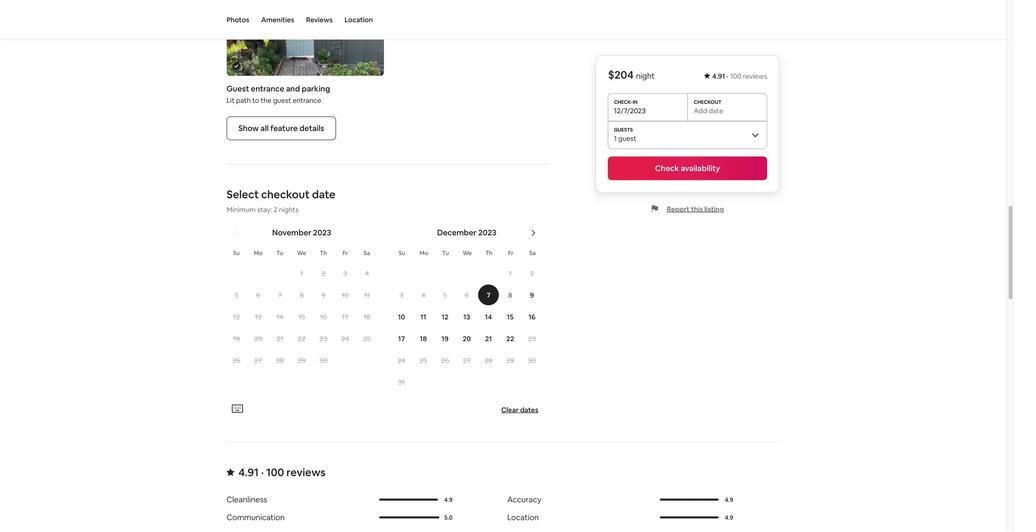 Task type: describe. For each thing, give the bounding box(es) containing it.
21 for second 21 button from the left
[[485, 334, 492, 343]]

2 21 button from the left
[[478, 328, 500, 349]]

0 horizontal spatial 10 button
[[335, 285, 356, 306]]

check availability
[[656, 163, 721, 173]]

0 vertical spatial 4 button
[[356, 263, 378, 284]]

2 20 button from the left
[[456, 328, 478, 349]]

0 vertical spatial 17 button
[[335, 307, 356, 327]]

1 vertical spatial 25 button
[[413, 350, 434, 371]]

1 7 button from the left
[[269, 285, 291, 306]]

0 horizontal spatial 11
[[364, 291, 370, 300]]

calendar application
[[215, 217, 882, 402]]

3 for 3 button to the bottom
[[400, 291, 404, 300]]

1 sa from the left
[[364, 249, 371, 257]]

amenities
[[261, 15, 294, 24]]

parking
[[302, 84, 330, 94]]

dates
[[520, 405, 539, 414]]

29 for 1st '29' "button" from right
[[507, 356, 515, 365]]

1 vertical spatial 3 button
[[391, 285, 413, 306]]

0 horizontal spatial entrance
[[251, 84, 285, 94]]

amenities button
[[261, 0, 294, 40]]

to
[[252, 96, 259, 105]]

1 horizontal spatial 1
[[509, 269, 512, 278]]

1 vertical spatial 4.91
[[239, 466, 259, 480]]

27 for 1st 27 button from left
[[255, 356, 262, 365]]

2 inside select checkout date minimum stay: 2 nights
[[274, 205, 278, 214]]

1 22 from the left
[[298, 334, 306, 343]]

12/7/2023
[[614, 106, 646, 115]]

4 for the bottommost 4 'button'
[[422, 291, 426, 300]]

this
[[691, 204, 703, 213]]

all
[[261, 123, 269, 133]]

0 horizontal spatial 100
[[266, 466, 284, 480]]

add date
[[694, 106, 724, 115]]

31
[[398, 378, 405, 387]]

0 horizontal spatial reviews
[[287, 466, 326, 480]]

4.9 for accuracy
[[725, 496, 734, 504]]

2 29 button from the left
[[500, 350, 521, 371]]

1 horizontal spatial 24
[[398, 356, 406, 365]]

1 20 button from the left
[[248, 328, 269, 349]]

1 inside dropdown button
[[614, 134, 617, 143]]

1 horizontal spatial 100
[[731, 72, 742, 81]]

1 horizontal spatial entrance
[[293, 96, 321, 105]]

2 tu from the left
[[442, 249, 449, 257]]

1 21 button from the left
[[269, 328, 291, 349]]

7 for 1st the 7 button from left
[[278, 291, 282, 300]]

2 horizontal spatial 2
[[530, 269, 534, 278]]

reviews
[[306, 15, 333, 24]]

0 vertical spatial 25 button
[[356, 328, 378, 349]]

9 for second 9 button
[[530, 291, 534, 300]]

1 19 from the left
[[233, 334, 240, 343]]

1 9 button from the left
[[313, 285, 335, 306]]

15 for 1st 15 button from right
[[507, 313, 514, 321]]

2 mo from the left
[[420, 249, 428, 257]]

2 30 from the left
[[528, 356, 536, 365]]

1 vertical spatial 11 button
[[413, 307, 434, 327]]

minimum
[[227, 205, 256, 214]]

5.0
[[445, 514, 453, 521]]

1 vertical spatial location
[[508, 513, 539, 523]]

2 we from the left
[[463, 249, 472, 257]]

1 27 button from the left
[[248, 350, 269, 371]]

31 button
[[391, 372, 413, 393]]

guest inside dropdown button
[[619, 134, 637, 143]]

4 for topmost 4 'button'
[[365, 269, 369, 278]]

2 16 from the left
[[529, 313, 536, 321]]

clear dates button
[[498, 402, 543, 418]]

accuracy
[[508, 495, 542, 505]]

2 16 button from the left
[[521, 307, 543, 327]]

location button
[[345, 0, 373, 40]]

add
[[694, 106, 708, 115]]

1 30 button from the left
[[313, 350, 335, 371]]

1 16 from the left
[[320, 313, 327, 321]]

2 27 button from the left
[[456, 350, 478, 371]]

1 horizontal spatial 4.91
[[713, 72, 726, 81]]

0 vertical spatial location
[[345, 15, 373, 24]]

1 th from the left
[[320, 249, 327, 257]]

december 2023
[[437, 228, 497, 238]]

details
[[300, 123, 324, 133]]

4.9 for location
[[725, 514, 734, 521]]

report
[[667, 204, 690, 213]]

1 horizontal spatial 10 button
[[391, 307, 413, 327]]

the
[[261, 96, 272, 105]]

0 vertical spatial 11 button
[[356, 285, 378, 306]]

15 for first 15 button from left
[[299, 313, 305, 321]]

select checkout date minimum stay: 2 nights
[[227, 188, 336, 214]]

2 5 from the left
[[443, 291, 447, 300]]

1 13 from the left
[[255, 313, 262, 321]]

december
[[437, 228, 477, 238]]

2 19 button from the left
[[434, 328, 456, 349]]

night
[[636, 71, 655, 81]]

1 fr from the left
[[343, 249, 348, 257]]

1 horizontal spatial 2
[[322, 269, 326, 278]]

2 7 button from the left
[[478, 285, 500, 306]]

1 horizontal spatial reviews
[[744, 72, 768, 81]]

photos button
[[227, 0, 249, 40]]

3 for 3 button to the left
[[343, 269, 347, 278]]

2 15 button from the left
[[500, 307, 521, 327]]

date inside select checkout date minimum stay: 2 nights
[[312, 188, 336, 202]]

1 8 button from the left
[[291, 285, 313, 306]]

$204
[[608, 68, 634, 82]]

1 30 from the left
[[320, 356, 328, 365]]

12 for 2nd 12 button
[[442, 313, 449, 321]]

1 horizontal spatial 24 button
[[391, 350, 413, 371]]

2 1 button from the left
[[500, 263, 521, 284]]

2 9 button from the left
[[521, 285, 543, 306]]

1 vertical spatial 4.91 · 100 reviews
[[239, 466, 326, 480]]

guest entrance and parking lit path to the guest entrance
[[227, 84, 330, 105]]

2 6 button from the left
[[456, 285, 478, 306]]

0 vertical spatial date
[[709, 106, 724, 115]]

2 8 from the left
[[509, 291, 513, 300]]

0 horizontal spatial 3 button
[[335, 263, 356, 284]]

1 5 button from the left
[[226, 285, 248, 306]]

2 19 from the left
[[442, 334, 449, 343]]

2 23 from the left
[[528, 334, 536, 343]]

1 vertical spatial 18 button
[[413, 328, 434, 349]]

report this listing button
[[652, 204, 725, 213]]



Task type: locate. For each thing, give the bounding box(es) containing it.
14 button
[[269, 307, 291, 327], [478, 307, 500, 327]]

1 horizontal spatial 7 button
[[478, 285, 500, 306]]

14
[[277, 313, 284, 321], [485, 313, 492, 321]]

0 horizontal spatial 16 button
[[313, 307, 335, 327]]

2 12 from the left
[[442, 313, 449, 321]]

0 horizontal spatial we
[[297, 249, 307, 257]]

clear
[[502, 405, 519, 414]]

1 horizontal spatial 13
[[464, 313, 471, 321]]

november
[[272, 228, 312, 238]]

1 29 button from the left
[[291, 350, 313, 371]]

1 vertical spatial 11
[[421, 313, 427, 321]]

4.9
[[444, 496, 453, 504], [725, 496, 734, 504], [725, 514, 734, 521]]

date right checkout
[[312, 188, 336, 202]]

1 23 button from the left
[[313, 328, 335, 349]]

14 for second 14 button from the right
[[277, 313, 284, 321]]

0 horizontal spatial mo
[[254, 249, 263, 257]]

1 14 from the left
[[277, 313, 284, 321]]

7 button
[[269, 285, 291, 306], [478, 285, 500, 306]]

2023 for december 2023
[[479, 228, 497, 238]]

show all feature details button
[[227, 117, 336, 140]]

2 15 from the left
[[507, 313, 514, 321]]

0 horizontal spatial 24 button
[[335, 328, 356, 349]]

we down november 2023
[[297, 249, 307, 257]]

1 guest button
[[608, 121, 768, 149]]

location
[[345, 15, 373, 24], [508, 513, 539, 523]]

22 button
[[291, 328, 313, 349], [500, 328, 521, 349]]

1 2023 from the left
[[313, 228, 331, 238]]

1 14 button from the left
[[269, 307, 291, 327]]

1 29 from the left
[[298, 356, 306, 365]]

1 vertical spatial 18
[[420, 334, 427, 343]]

19
[[233, 334, 240, 343], [442, 334, 449, 343]]

entrance
[[251, 84, 285, 94], [293, 96, 321, 105]]

1 horizontal spatial 9
[[530, 291, 534, 300]]

1 20 from the left
[[254, 334, 262, 343]]

2 12 button from the left
[[434, 307, 456, 327]]

0 horizontal spatial 14 button
[[269, 307, 291, 327]]

1 vertical spatial 10
[[398, 313, 405, 321]]

1 horizontal spatial 4 button
[[413, 285, 434, 306]]

1 horizontal spatial 25
[[420, 356, 427, 365]]

1 horizontal spatial 5 button
[[434, 285, 456, 306]]

1 su from the left
[[233, 249, 240, 257]]

2 29 from the left
[[507, 356, 515, 365]]

8
[[300, 291, 304, 300], [509, 291, 513, 300]]

1 26 from the left
[[233, 356, 241, 365]]

1 button
[[291, 263, 313, 284], [500, 263, 521, 284]]

18
[[364, 313, 371, 321], [420, 334, 427, 343]]

accessibility features region
[[223, 0, 554, 140]]

1 horizontal spatial date
[[709, 106, 724, 115]]

entrance down "parking"
[[293, 96, 321, 105]]

1 we from the left
[[297, 249, 307, 257]]

5.0 out of 5.0 image
[[379, 517, 440, 519], [379, 517, 440, 519]]

1 1 button from the left
[[291, 263, 313, 284]]

guest
[[273, 96, 291, 105], [619, 134, 637, 143]]

location down accuracy
[[508, 513, 539, 523]]

0 horizontal spatial 7 button
[[269, 285, 291, 306]]

1 horizontal spatial 25 button
[[413, 350, 434, 371]]

feature
[[271, 123, 298, 133]]

tu down november
[[277, 249, 284, 257]]

show all feature details
[[239, 123, 324, 133]]

4.91 · 100 reviews up the cleanliness
[[239, 466, 326, 480]]

1 12 from the left
[[233, 313, 240, 321]]

1 15 from the left
[[299, 313, 305, 321]]

report this listing
[[667, 204, 725, 213]]

1 6 from the left
[[256, 291, 260, 300]]

2 27 from the left
[[463, 356, 471, 365]]

1 9 from the left
[[322, 291, 326, 300]]

0 horizontal spatial 3
[[343, 269, 347, 278]]

we down december 2023
[[463, 249, 472, 257]]

0 horizontal spatial 29 button
[[291, 350, 313, 371]]

0 vertical spatial 11
[[364, 291, 370, 300]]

30 button
[[313, 350, 335, 371], [521, 350, 543, 371]]

29
[[298, 356, 306, 365], [507, 356, 515, 365]]

0 horizontal spatial 27 button
[[248, 350, 269, 371]]

0 vertical spatial 4.91
[[713, 72, 726, 81]]

27 button
[[248, 350, 269, 371], [456, 350, 478, 371]]

1 horizontal spatial 21
[[485, 334, 492, 343]]

6 for second 6 button from right
[[256, 291, 260, 300]]

4.91 up add date
[[713, 72, 726, 81]]

0 horizontal spatial 13 button
[[248, 307, 269, 327]]

16
[[320, 313, 327, 321], [529, 313, 536, 321]]

th down november 2023
[[320, 249, 327, 257]]

0 horizontal spatial 1 button
[[291, 263, 313, 284]]

2023
[[313, 228, 331, 238], [479, 228, 497, 238]]

5
[[235, 291, 239, 300], [443, 291, 447, 300]]

1 guest
[[614, 134, 637, 143]]

100
[[731, 72, 742, 81], [266, 466, 284, 480]]

1 13 button from the left
[[248, 307, 269, 327]]

2 13 from the left
[[464, 313, 471, 321]]

0 horizontal spatial 8
[[300, 291, 304, 300]]

1 vertical spatial 10 button
[[391, 307, 413, 327]]

0 horizontal spatial 5
[[235, 291, 239, 300]]

1 8 from the left
[[300, 291, 304, 300]]

clear dates
[[502, 405, 539, 414]]

guest down and
[[273, 96, 291, 105]]

27 for first 27 button from right
[[463, 356, 471, 365]]

1 vertical spatial ·
[[261, 466, 264, 480]]

0 horizontal spatial 12
[[233, 313, 240, 321]]

availability
[[681, 163, 721, 173]]

29 for 2nd '29' "button" from the right
[[298, 356, 306, 365]]

2 su from the left
[[399, 249, 406, 257]]

check availability button
[[608, 157, 768, 180]]

1 horizontal spatial 19 button
[[434, 328, 456, 349]]

1 26 button from the left
[[226, 350, 248, 371]]

25 for the bottom 25 button
[[420, 356, 427, 365]]

2 28 from the left
[[485, 356, 493, 365]]

10
[[342, 291, 349, 300], [398, 313, 405, 321]]

2023 right november
[[313, 228, 331, 238]]

1 vertical spatial 25
[[420, 356, 427, 365]]

0 vertical spatial 24 button
[[335, 328, 356, 349]]

2 6 from the left
[[465, 291, 469, 300]]

1 horizontal spatial 14 button
[[478, 307, 500, 327]]

tu down december
[[442, 249, 449, 257]]

4 button
[[356, 263, 378, 284], [413, 285, 434, 306]]

guest
[[227, 84, 249, 94]]

0 horizontal spatial guest
[[273, 96, 291, 105]]

guest inside guest entrance and parking lit path to the guest entrance
[[273, 96, 291, 105]]

0 vertical spatial 3
[[343, 269, 347, 278]]

7
[[278, 291, 282, 300], [487, 291, 491, 300]]

cleanliness
[[227, 495, 267, 505]]

1 horizontal spatial tu
[[442, 249, 449, 257]]

guest down 12/7/2023
[[619, 134, 637, 143]]

1 16 button from the left
[[313, 307, 335, 327]]

1 horizontal spatial fr
[[508, 249, 514, 257]]

3 button
[[335, 263, 356, 284], [391, 285, 413, 306]]

21 button
[[269, 328, 291, 349], [478, 328, 500, 349]]

1 21 from the left
[[277, 334, 284, 343]]

2 26 from the left
[[441, 356, 449, 365]]

2023 right december
[[479, 228, 497, 238]]

2 22 button from the left
[[500, 328, 521, 349]]

0 horizontal spatial 30
[[320, 356, 328, 365]]

1 5 from the left
[[235, 291, 239, 300]]

4
[[365, 269, 369, 278], [422, 291, 426, 300]]

1 horizontal spatial 21 button
[[478, 328, 500, 349]]

9 for first 9 button
[[322, 291, 326, 300]]

1 horizontal spatial 11
[[421, 313, 427, 321]]

november 2023
[[272, 228, 331, 238]]

2 5 button from the left
[[434, 285, 456, 306]]

2 2 button from the left
[[521, 263, 543, 284]]

7 for 1st the 7 button from right
[[487, 291, 491, 300]]

1 horizontal spatial 30 button
[[521, 350, 543, 371]]

1 horizontal spatial 28
[[485, 356, 493, 365]]

1 12 button from the left
[[226, 307, 248, 327]]

0 horizontal spatial sa
[[364, 249, 371, 257]]

0 horizontal spatial 4
[[365, 269, 369, 278]]

23
[[320, 334, 328, 343], [528, 334, 536, 343]]

0 vertical spatial 18 button
[[356, 307, 378, 327]]

select
[[227, 188, 259, 202]]

2 fr from the left
[[508, 249, 514, 257]]

20 button
[[248, 328, 269, 349], [456, 328, 478, 349]]

14 for 1st 14 button from the right
[[485, 313, 492, 321]]

2 13 button from the left
[[456, 307, 478, 327]]

1 15 button from the left
[[291, 307, 313, 327]]

28
[[276, 356, 284, 365], [485, 356, 493, 365]]

1 22 button from the left
[[291, 328, 313, 349]]

1 horizontal spatial 5
[[443, 291, 447, 300]]

28 button
[[269, 350, 291, 371], [478, 350, 500, 371]]

1 28 from the left
[[276, 356, 284, 365]]

lit
[[227, 96, 235, 105]]

date right add
[[709, 106, 724, 115]]

1 vertical spatial date
[[312, 188, 336, 202]]

4.91 · 100 reviews
[[713, 72, 768, 81], [239, 466, 326, 480]]

25
[[363, 334, 371, 343], [420, 356, 427, 365]]

12 for 2nd 12 button from right
[[233, 313, 240, 321]]

0 horizontal spatial 11 button
[[356, 285, 378, 306]]

1 tu from the left
[[277, 249, 284, 257]]

29 button
[[291, 350, 313, 371], [500, 350, 521, 371]]

2 21 from the left
[[485, 334, 492, 343]]

2 9 from the left
[[530, 291, 534, 300]]

communication
[[227, 513, 285, 523]]

1 horizontal spatial 27 button
[[456, 350, 478, 371]]

date
[[709, 106, 724, 115], [312, 188, 336, 202]]

entrance up the
[[251, 84, 285, 94]]

su
[[233, 249, 240, 257], [399, 249, 406, 257]]

2 8 button from the left
[[500, 285, 521, 306]]

0 horizontal spatial fr
[[343, 249, 348, 257]]

0 horizontal spatial 12 button
[[226, 307, 248, 327]]

1 horizontal spatial su
[[399, 249, 406, 257]]

0 horizontal spatial 14
[[277, 313, 284, 321]]

1 23 from the left
[[320, 334, 328, 343]]

27
[[255, 356, 262, 365], [463, 356, 471, 365]]

0 vertical spatial 25
[[363, 334, 371, 343]]

th down december 2023
[[486, 249, 493, 257]]

24 button
[[335, 328, 356, 349], [391, 350, 413, 371]]

1 horizontal spatial 26
[[441, 356, 449, 365]]

1 horizontal spatial 16 button
[[521, 307, 543, 327]]

1 horizontal spatial 30
[[528, 356, 536, 365]]

0 vertical spatial 18
[[364, 313, 371, 321]]

21
[[277, 334, 284, 343], [485, 334, 492, 343]]

1 horizontal spatial 1 button
[[500, 263, 521, 284]]

2 horizontal spatial 1
[[614, 134, 617, 143]]

1 horizontal spatial 12 button
[[434, 307, 456, 327]]

1
[[614, 134, 617, 143], [300, 269, 303, 278], [509, 269, 512, 278]]

2 14 from the left
[[485, 313, 492, 321]]

21 for second 21 button from the right
[[277, 334, 284, 343]]

0 vertical spatial 24
[[342, 334, 349, 343]]

2 20 from the left
[[463, 334, 471, 343]]

8 button
[[291, 285, 313, 306], [500, 285, 521, 306]]

0 horizontal spatial 17
[[342, 313, 349, 321]]

checkout
[[261, 188, 310, 202]]

22
[[298, 334, 306, 343], [507, 334, 515, 343]]

20 for second 20 button from left
[[463, 334, 471, 343]]

lit path to the guest entrance, verified image image
[[227, 0, 384, 76], [227, 0, 384, 76]]

2 button
[[313, 263, 335, 284], [521, 263, 543, 284]]

2 28 button from the left
[[478, 350, 500, 371]]

0 horizontal spatial 2
[[274, 205, 278, 214]]

1 horizontal spatial 8 button
[[500, 285, 521, 306]]

6 for second 6 button from left
[[465, 291, 469, 300]]

1 vertical spatial 24
[[398, 356, 406, 365]]

2 7 from the left
[[487, 291, 491, 300]]

2 23 button from the left
[[521, 328, 543, 349]]

reviews button
[[306, 0, 333, 40]]

check
[[656, 163, 680, 173]]

10 button
[[335, 285, 356, 306], [391, 307, 413, 327]]

13 button
[[248, 307, 269, 327], [456, 307, 478, 327]]

0 horizontal spatial 24
[[342, 334, 349, 343]]

0 horizontal spatial 26 button
[[226, 350, 248, 371]]

2
[[274, 205, 278, 214], [322, 269, 326, 278], [530, 269, 534, 278]]

1 vertical spatial 4 button
[[413, 285, 434, 306]]

12
[[233, 313, 240, 321], [442, 313, 449, 321]]

20 for 2nd 20 button from the right
[[254, 334, 262, 343]]

25 for top 25 button
[[363, 334, 371, 343]]

$204 night
[[608, 68, 655, 82]]

2 14 button from the left
[[478, 307, 500, 327]]

1 vertical spatial reviews
[[287, 466, 326, 480]]

path
[[236, 96, 251, 105]]

4.91 up the cleanliness
[[239, 466, 259, 480]]

photos
[[227, 15, 249, 24]]

2 2023 from the left
[[479, 228, 497, 238]]

15
[[299, 313, 305, 321], [507, 313, 514, 321]]

12 button
[[226, 307, 248, 327], [434, 307, 456, 327]]

4.9 for cleanliness
[[444, 496, 453, 504]]

0 horizontal spatial 8 button
[[291, 285, 313, 306]]

0 horizontal spatial 19 button
[[226, 328, 248, 349]]

stay:
[[257, 205, 272, 214]]

1 horizontal spatial 23
[[528, 334, 536, 343]]

4.9 out of 5.0 image
[[379, 499, 439, 501], [379, 499, 438, 501], [660, 499, 720, 501], [660, 499, 719, 501], [660, 517, 720, 519], [660, 517, 719, 519]]

1 horizontal spatial 20
[[463, 334, 471, 343]]

2 26 button from the left
[[434, 350, 456, 371]]

0 horizontal spatial 18 button
[[356, 307, 378, 327]]

1 6 button from the left
[[248, 285, 269, 306]]

17 button
[[335, 307, 356, 327], [391, 328, 413, 349]]

reviews
[[744, 72, 768, 81], [287, 466, 326, 480]]

nights
[[279, 205, 299, 214]]

·
[[727, 72, 729, 81], [261, 466, 264, 480]]

2 th from the left
[[486, 249, 493, 257]]

1 7 from the left
[[278, 291, 282, 300]]

0 horizontal spatial 6 button
[[248, 285, 269, 306]]

1 horizontal spatial 22 button
[[500, 328, 521, 349]]

17 for 17 button to the right
[[398, 334, 405, 343]]

0 vertical spatial 4.91 · 100 reviews
[[713, 72, 768, 81]]

17
[[342, 313, 349, 321], [398, 334, 405, 343]]

2 30 button from the left
[[521, 350, 543, 371]]

3
[[343, 269, 347, 278], [400, 291, 404, 300]]

2023 for november 2023
[[313, 228, 331, 238]]

0 horizontal spatial 1
[[300, 269, 303, 278]]

0 vertical spatial ·
[[727, 72, 729, 81]]

0 horizontal spatial tu
[[277, 249, 284, 257]]

1 vertical spatial 24 button
[[391, 350, 413, 371]]

1 vertical spatial entrance
[[293, 96, 321, 105]]

1 horizontal spatial 14
[[485, 313, 492, 321]]

2 sa from the left
[[530, 249, 536, 257]]

0 horizontal spatial 15 button
[[291, 307, 313, 327]]

0 horizontal spatial 10
[[342, 291, 349, 300]]

1 19 button from the left
[[226, 328, 248, 349]]

1 horizontal spatial 17 button
[[391, 328, 413, 349]]

show
[[239, 123, 259, 133]]

24
[[342, 334, 349, 343], [398, 356, 406, 365]]

listing
[[705, 204, 725, 213]]

5 button
[[226, 285, 248, 306], [434, 285, 456, 306]]

1 27 from the left
[[255, 356, 262, 365]]

location right reviews
[[345, 15, 373, 24]]

0 horizontal spatial 9 button
[[313, 285, 335, 306]]

2 22 from the left
[[507, 334, 515, 343]]

1 28 button from the left
[[269, 350, 291, 371]]

6 button
[[248, 285, 269, 306], [456, 285, 478, 306]]

0 horizontal spatial 27
[[255, 356, 262, 365]]

0 horizontal spatial 13
[[255, 313, 262, 321]]

1 horizontal spatial 18 button
[[413, 328, 434, 349]]

0 horizontal spatial 17 button
[[335, 307, 356, 327]]

1 mo from the left
[[254, 249, 263, 257]]

1 2 button from the left
[[313, 263, 335, 284]]

and
[[286, 84, 300, 94]]

4.91 · 100 reviews up add date
[[713, 72, 768, 81]]

17 for the topmost 17 button
[[342, 313, 349, 321]]



Task type: vqa. For each thing, say whether or not it's contained in the screenshot.
3rd – from right
no



